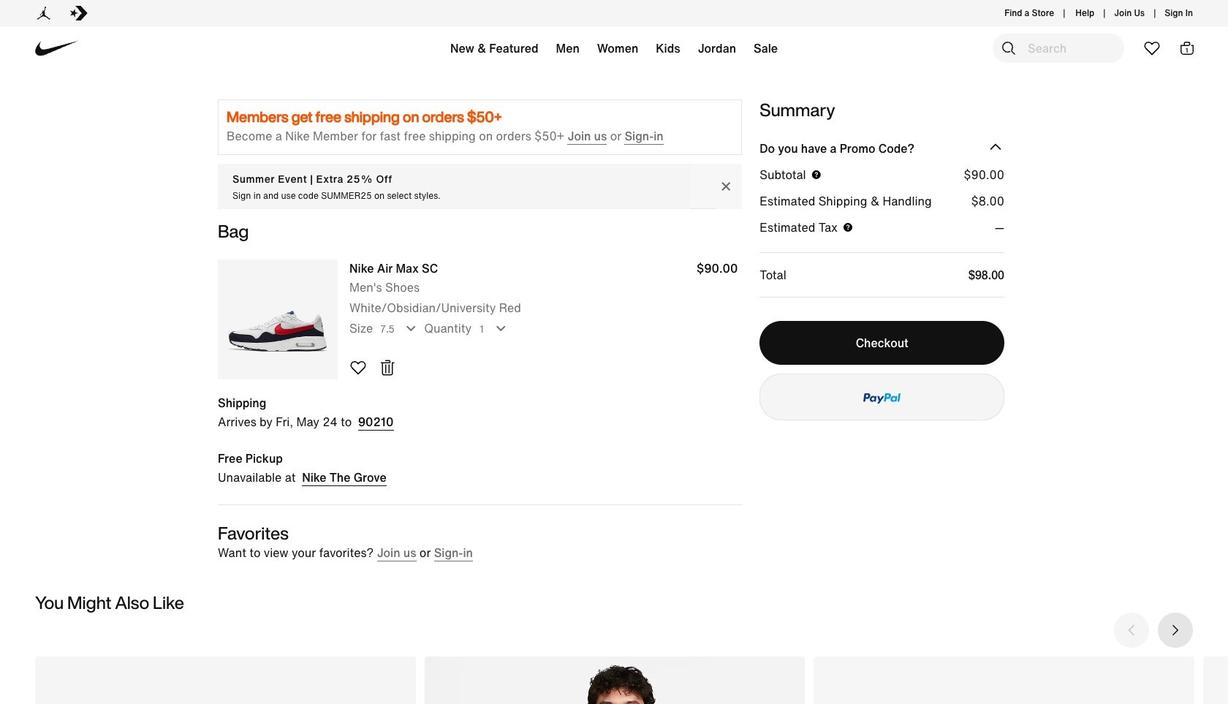 Task type: locate. For each thing, give the bounding box(es) containing it.
women's shoes image
[[814, 657, 1195, 704]]

move to favorites image
[[350, 359, 367, 376]]

remove image
[[379, 359, 396, 376]]

nike air max sc image
[[218, 259, 338, 379]]

nike home page image
[[28, 20, 85, 77]]

menu bar
[[249, 29, 980, 73]]

favorites image
[[1144, 39, 1161, 57]]



Task type: vqa. For each thing, say whether or not it's contained in the screenshot.
Air Jordan 1 Low link
no



Task type: describe. For each thing, give the bounding box(es) containing it.
open search modal image
[[1000, 39, 1018, 57]]

Search Products text field
[[993, 34, 1125, 63]]

training ankle socks (6 pairs) image
[[35, 657, 416, 704]]

converse image
[[70, 4, 88, 22]]

paypal image
[[864, 393, 901, 403]]

jordan image
[[35, 4, 53, 22]]



